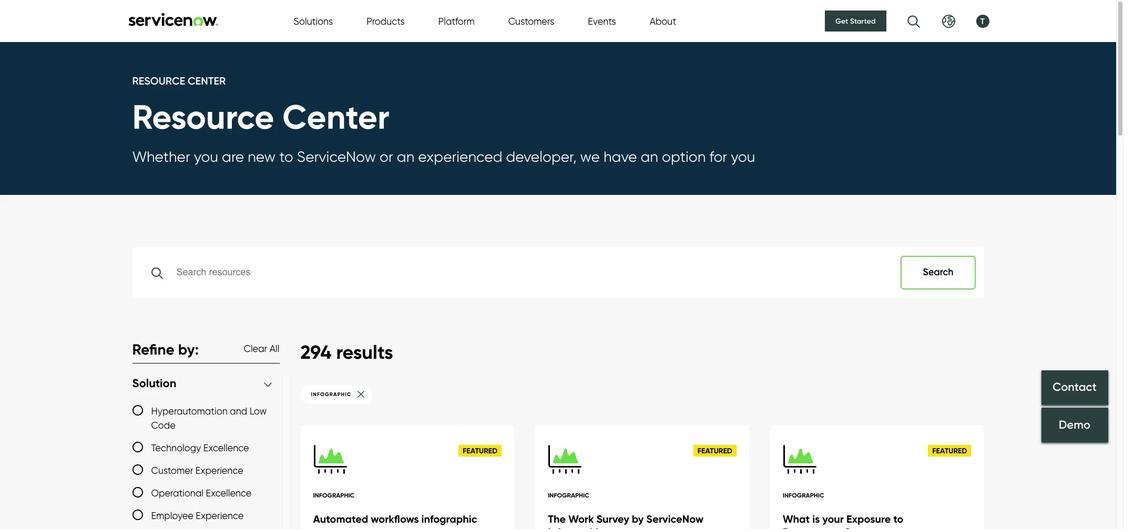 Task type: locate. For each thing, give the bounding box(es) containing it.
0 horizontal spatial featured
[[463, 447, 497, 456]]

3 featured from the left
[[932, 447, 967, 456]]

0 vertical spatial to
[[279, 148, 293, 165]]

1 horizontal spatial you
[[731, 148, 755, 165]]

1 horizontal spatial infographic
[[548, 492, 589, 500]]

servicenow image
[[127, 12, 219, 26]]

all
[[270, 343, 279, 355]]

1 vertical spatial infographic
[[548, 526, 604, 529]]

are
[[222, 148, 244, 165]]

0 horizontal spatial infographic
[[311, 391, 351, 398]]

the work survey by servicenow infographic
[[548, 513, 704, 529]]

0 horizontal spatial infographic
[[313, 492, 355, 500]]

1 horizontal spatial servicenow
[[646, 513, 704, 526]]

to
[[279, 148, 293, 165], [893, 513, 904, 526]]

you
[[194, 148, 218, 165], [731, 148, 755, 165]]

1 vertical spatial experience
[[196, 510, 244, 521]]

by:
[[178, 340, 199, 358]]

servicenow right by
[[646, 513, 704, 526]]

2 featured from the left
[[698, 447, 732, 456]]

experience for customer experience
[[195, 465, 243, 476]]

experience for employee experience
[[196, 510, 244, 521]]

0 horizontal spatial to
[[279, 148, 293, 165]]

hyperautomation
[[151, 406, 228, 417]]

1 horizontal spatial infographic
[[548, 526, 604, 529]]

experience
[[195, 465, 243, 476], [196, 510, 244, 521]]

excellence down 'hyperautomation and low code'
[[203, 442, 249, 454]]

infographic for what
[[783, 492, 824, 500]]

clear all link
[[244, 342, 279, 357]]

code
[[151, 420, 175, 431]]

whether you are new to servicenow or an experienced developer, we have an option for you
[[132, 148, 755, 165]]

technology
[[151, 442, 201, 454]]

to inside what is your exposure to ransomware?
[[893, 513, 904, 526]]

2 you from the left
[[731, 148, 755, 165]]

excellence
[[203, 442, 249, 454], [206, 488, 252, 499]]

excellence for technology excellence
[[203, 442, 249, 454]]

1 horizontal spatial to
[[893, 513, 904, 526]]

we
[[580, 148, 600, 165]]

workflows
[[371, 513, 419, 526]]

2 horizontal spatial featured
[[932, 447, 967, 456]]

featured
[[463, 447, 497, 456], [698, 447, 732, 456], [932, 447, 967, 456]]

0 horizontal spatial servicenow
[[297, 148, 376, 165]]

0 horizontal spatial an
[[397, 148, 414, 165]]

you left are
[[194, 148, 218, 165]]

0 vertical spatial infographic
[[311, 391, 351, 398]]

customer experience
[[151, 465, 243, 476]]

exposure
[[846, 513, 891, 526]]

0 vertical spatial experience
[[195, 465, 243, 476]]

0 vertical spatial excellence
[[203, 442, 249, 454]]

2 infographic from the left
[[548, 492, 589, 500]]

1 vertical spatial to
[[893, 513, 904, 526]]

an right have
[[641, 148, 658, 165]]

Search resources field
[[132, 247, 984, 298]]

refine
[[132, 340, 174, 358]]

294 results
[[300, 340, 393, 364]]

to for exposure
[[893, 513, 904, 526]]

customers
[[508, 16, 554, 27]]

infographic up 'the' on the bottom of page
[[548, 492, 589, 500]]

solutions
[[294, 16, 333, 27]]

you right for
[[731, 148, 755, 165]]

contact
[[1053, 381, 1097, 395]]

infographic up what
[[783, 492, 824, 500]]

operational
[[151, 488, 204, 499]]

refine by:
[[132, 340, 199, 358]]

experience up operational excellence
[[195, 465, 243, 476]]

platform
[[438, 16, 475, 27]]

1 featured from the left
[[463, 447, 497, 456]]

infographic
[[311, 391, 351, 398], [548, 526, 604, 529]]

what
[[783, 513, 810, 526]]

1 vertical spatial excellence
[[206, 488, 252, 499]]

2 horizontal spatial infographic
[[783, 492, 824, 500]]

1 infographic from the left
[[313, 492, 355, 500]]

resource center
[[132, 96, 389, 138]]

infographic
[[313, 492, 355, 500], [548, 492, 589, 500], [783, 492, 824, 500]]

to right new
[[279, 148, 293, 165]]

resource center
[[132, 75, 226, 87]]

employee experience
[[151, 510, 244, 521]]

3 infographic from the left
[[783, 492, 824, 500]]

excellence up "employee experience"
[[206, 488, 252, 499]]

automated workflows infographic
[[313, 513, 477, 526]]

products
[[367, 16, 405, 27]]

0 horizontal spatial you
[[194, 148, 218, 165]]

the
[[548, 513, 566, 526]]

clear all
[[244, 343, 279, 355]]

1 vertical spatial servicenow
[[646, 513, 704, 526]]

1 horizontal spatial featured
[[698, 447, 732, 456]]

new
[[248, 148, 276, 165]]

resource
[[132, 96, 274, 138]]

an right or
[[397, 148, 414, 165]]

low
[[250, 406, 267, 417]]

demo link
[[1042, 408, 1108, 443]]

about button
[[650, 14, 676, 28]]

an
[[397, 148, 414, 165], [641, 148, 658, 165]]

is
[[812, 513, 820, 526]]

servicenow down center
[[297, 148, 376, 165]]

infographic up automated
[[313, 492, 355, 500]]

experience down operational excellence
[[196, 510, 244, 521]]

to right exposure
[[893, 513, 904, 526]]

servicenow
[[297, 148, 376, 165], [646, 513, 704, 526]]

1 horizontal spatial an
[[641, 148, 658, 165]]



Task type: vqa. For each thing, say whether or not it's contained in the screenshot.
distributed
no



Task type: describe. For each thing, give the bounding box(es) containing it.
ransomware?
[[783, 526, 851, 529]]

solutions button
[[294, 14, 333, 28]]

infographic for automated
[[313, 492, 355, 500]]

center
[[283, 96, 389, 138]]

get started
[[836, 16, 876, 26]]

survey
[[596, 513, 629, 526]]

infographic inside the work survey by servicenow infographic
[[548, 526, 604, 529]]

results
[[336, 340, 393, 364]]

clear
[[244, 343, 267, 355]]

get
[[836, 16, 848, 26]]

technology excellence
[[151, 442, 249, 454]]

about
[[650, 16, 676, 27]]

to for new
[[279, 148, 293, 165]]

or
[[380, 148, 393, 165]]

contact link
[[1042, 371, 1108, 405]]

for
[[709, 148, 727, 165]]

customer
[[151, 465, 193, 476]]

featured for what is your exposure to ransomware?
[[932, 447, 967, 456]]

experienced
[[418, 148, 502, 165]]

hyperautomation and low code
[[151, 406, 267, 431]]

0 vertical spatial servicenow
[[297, 148, 376, 165]]

infographic
[[421, 513, 477, 526]]

solution
[[132, 376, 176, 391]]

excellence for operational excellence
[[206, 488, 252, 499]]

platform button
[[438, 14, 475, 28]]

center
[[188, 75, 226, 87]]

get started link
[[825, 11, 886, 32]]

customers button
[[508, 14, 554, 28]]

resource
[[132, 75, 185, 87]]

operational excellence
[[151, 488, 252, 499]]

what is your exposure to ransomware?
[[783, 513, 904, 529]]

have
[[604, 148, 637, 165]]

automated
[[313, 513, 368, 526]]

work
[[568, 513, 594, 526]]

by
[[632, 513, 644, 526]]

featured for the work survey by servicenow infographic
[[698, 447, 732, 456]]

infographic for the
[[548, 492, 589, 500]]

whether
[[132, 148, 190, 165]]

1 an from the left
[[397, 148, 414, 165]]

developer,
[[506, 148, 577, 165]]

your
[[822, 513, 844, 526]]

demo
[[1059, 418, 1091, 432]]

events
[[588, 16, 616, 27]]

started
[[850, 16, 876, 26]]

employee
[[151, 510, 193, 521]]

1 you from the left
[[194, 148, 218, 165]]

search
[[923, 267, 954, 278]]

servicenow inside the work survey by servicenow infographic
[[646, 513, 704, 526]]

events button
[[588, 14, 616, 28]]

and
[[230, 406, 247, 417]]

option
[[662, 148, 706, 165]]

294
[[300, 340, 331, 364]]

search button
[[901, 256, 976, 289]]

products button
[[367, 14, 405, 28]]

2 an from the left
[[641, 148, 658, 165]]

featured for automated workflows infographic
[[463, 447, 497, 456]]



